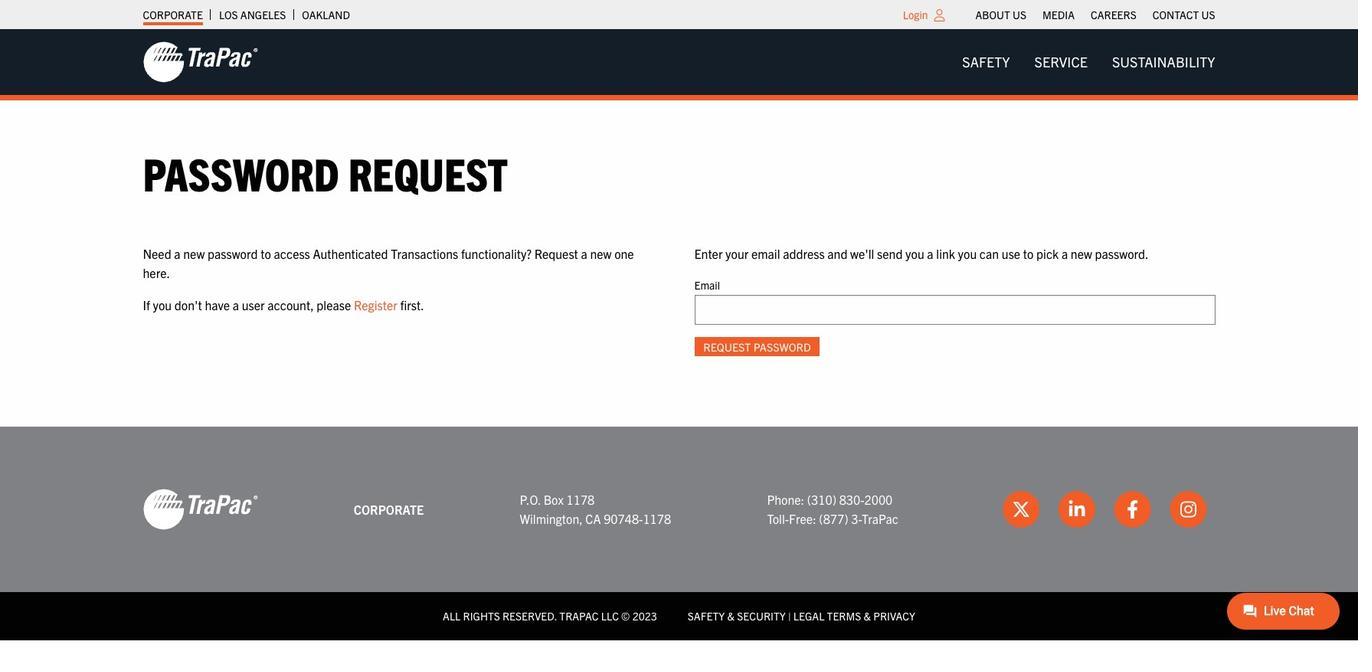 Task type: vqa. For each thing, say whether or not it's contained in the screenshot.
the Trucks
no



Task type: describe. For each thing, give the bounding box(es) containing it.
llc
[[601, 609, 619, 623]]

a left the link
[[927, 246, 934, 261]]

2 new from the left
[[590, 246, 612, 261]]

menu bar containing about us
[[968, 4, 1223, 25]]

use
[[1002, 246, 1021, 261]]

los angeles
[[219, 8, 286, 21]]

90748-
[[604, 511, 643, 527]]

if
[[143, 297, 150, 312]]

oakland
[[302, 8, 350, 21]]

password
[[208, 246, 258, 261]]

a left one
[[581, 246, 587, 261]]

free:
[[789, 511, 816, 527]]

contact us link
[[1153, 4, 1215, 25]]

us for about us
[[1013, 8, 1027, 21]]

0 horizontal spatial you
[[153, 297, 172, 312]]

1 horizontal spatial you
[[906, 246, 924, 261]]

phone:
[[767, 492, 804, 507]]

all rights reserved. trapac llc © 2023
[[443, 609, 657, 623]]

don't
[[175, 297, 202, 312]]

menu bar containing safety
[[950, 47, 1228, 78]]

email
[[694, 278, 720, 292]]

need
[[143, 246, 171, 261]]

can
[[980, 246, 999, 261]]

media
[[1043, 8, 1075, 21]]

password request
[[143, 145, 508, 201]]

safety link
[[950, 47, 1022, 78]]

rights
[[463, 609, 500, 623]]

2023
[[633, 609, 657, 623]]

password
[[143, 145, 339, 201]]

link
[[936, 246, 955, 261]]

request inside "need a new password to access authenticated transactions functionality? request a new one here."
[[534, 246, 578, 261]]

sustainability link
[[1100, 47, 1228, 78]]

enter your email address and we'll send you a link you can use to pick a new password.
[[694, 246, 1149, 261]]

us for contact us
[[1202, 8, 1215, 21]]

authenticated
[[313, 246, 388, 261]]

service link
[[1022, 47, 1100, 78]]

box
[[544, 492, 564, 507]]

functionality?
[[461, 246, 532, 261]]

send
[[877, 246, 903, 261]]

Email text field
[[694, 295, 1215, 325]]

careers link
[[1091, 4, 1137, 25]]

your
[[726, 246, 749, 261]]

p.o.
[[520, 492, 541, 507]]

footer containing p.o. box 1178
[[0, 427, 1358, 640]]

all
[[443, 609, 461, 623]]

|
[[788, 609, 791, 623]]

1 & from the left
[[727, 609, 735, 623]]

safety for safety
[[962, 53, 1010, 70]]

one
[[615, 246, 634, 261]]

privacy
[[874, 609, 915, 623]]

login
[[903, 8, 928, 21]]

reserved.
[[503, 609, 557, 623]]

have
[[205, 297, 230, 312]]

password request main content
[[128, 145, 1231, 381]]

safety for safety & security | legal terms & privacy
[[688, 609, 725, 623]]

register
[[354, 297, 397, 312]]



Task type: locate. For each thing, give the bounding box(es) containing it.
new right need at the left of page
[[183, 246, 205, 261]]

2 & from the left
[[864, 609, 871, 623]]

1 corporate image from the top
[[143, 41, 258, 84]]

register link
[[354, 297, 397, 312]]

p.o. box 1178 wilmington, ca 90748-1178
[[520, 492, 671, 527]]

0 horizontal spatial 1178
[[567, 492, 595, 507]]

©
[[621, 609, 630, 623]]

0 vertical spatial 1178
[[567, 492, 595, 507]]

new left one
[[590, 246, 612, 261]]

0 horizontal spatial corporate
[[143, 8, 203, 21]]

0 horizontal spatial to
[[261, 246, 271, 261]]

none submit inside password request main content
[[694, 337, 820, 357]]

pick
[[1037, 246, 1059, 261]]

safety inside safety 'link'
[[962, 53, 1010, 70]]

footer
[[0, 427, 1358, 640]]

and
[[828, 246, 848, 261]]

phone: (310) 830-2000 toll-free: (877) 3-trapac
[[767, 492, 899, 527]]

2 horizontal spatial new
[[1071, 246, 1092, 261]]

you
[[906, 246, 924, 261], [958, 246, 977, 261], [153, 297, 172, 312]]

corporate link
[[143, 4, 203, 25]]

request
[[348, 145, 508, 201], [534, 246, 578, 261]]

1 vertical spatial corporate image
[[143, 488, 258, 531]]

a right need at the left of page
[[174, 246, 181, 261]]

0 horizontal spatial new
[[183, 246, 205, 261]]

first.
[[400, 297, 424, 312]]

light image
[[934, 9, 945, 21]]

contact us
[[1153, 8, 1215, 21]]

2 to from the left
[[1023, 246, 1034, 261]]

safety down about
[[962, 53, 1010, 70]]

a left user
[[233, 297, 239, 312]]

contact
[[1153, 8, 1199, 21]]

new
[[183, 246, 205, 261], [590, 246, 612, 261], [1071, 246, 1092, 261]]

1 vertical spatial 1178
[[643, 511, 671, 527]]

ca
[[586, 511, 601, 527]]

1178 right ca
[[643, 511, 671, 527]]

830-
[[839, 492, 865, 507]]

safety & security | legal terms & privacy
[[688, 609, 915, 623]]

1 horizontal spatial &
[[864, 609, 871, 623]]

1 horizontal spatial 1178
[[643, 511, 671, 527]]

here.
[[143, 265, 170, 281]]

0 horizontal spatial safety
[[688, 609, 725, 623]]

about
[[976, 8, 1010, 21]]

1 horizontal spatial new
[[590, 246, 612, 261]]

1 new from the left
[[183, 246, 205, 261]]

trapac
[[862, 511, 899, 527]]

1 horizontal spatial request
[[534, 246, 578, 261]]

corporate
[[143, 8, 203, 21], [354, 501, 424, 517]]

menu bar up service
[[968, 4, 1223, 25]]

menu bar down careers link
[[950, 47, 1228, 78]]

account,
[[268, 297, 314, 312]]

toll-
[[767, 511, 789, 527]]

sustainability
[[1112, 53, 1215, 70]]

service
[[1035, 53, 1088, 70]]

legal
[[794, 609, 825, 623]]

to left access
[[261, 246, 271, 261]]

1 horizontal spatial safety
[[962, 53, 1010, 70]]

&
[[727, 609, 735, 623], [864, 609, 871, 623]]

0 horizontal spatial request
[[348, 145, 508, 201]]

terms
[[827, 609, 861, 623]]

if you don't have a user account, please register first.
[[143, 297, 424, 312]]

1 to from the left
[[261, 246, 271, 261]]

we'll
[[850, 246, 874, 261]]

password.
[[1095, 246, 1149, 261]]

0 horizontal spatial us
[[1013, 8, 1027, 21]]

angeles
[[240, 8, 286, 21]]

0 horizontal spatial &
[[727, 609, 735, 623]]

(877)
[[819, 511, 849, 527]]

0 vertical spatial corporate
[[143, 8, 203, 21]]

you right if
[[153, 297, 172, 312]]

(310)
[[807, 492, 837, 507]]

3-
[[851, 511, 862, 527]]

3 new from the left
[[1071, 246, 1092, 261]]

wilmington,
[[520, 511, 583, 527]]

1 horizontal spatial corporate
[[354, 501, 424, 517]]

1 vertical spatial corporate
[[354, 501, 424, 517]]

media link
[[1043, 4, 1075, 25]]

transactions
[[391, 246, 458, 261]]

need a new password to access authenticated transactions functionality? request a new one here.
[[143, 246, 634, 281]]

to inside "need a new password to access authenticated transactions functionality? request a new one here."
[[261, 246, 271, 261]]

corporate image
[[143, 41, 258, 84], [143, 488, 258, 531]]

us
[[1013, 8, 1027, 21], [1202, 8, 1215, 21]]

address
[[783, 246, 825, 261]]

menu bar
[[968, 4, 1223, 25], [950, 47, 1228, 78]]

trapac
[[560, 609, 599, 623]]

you right the link
[[958, 246, 977, 261]]

1 us from the left
[[1013, 8, 1027, 21]]

2 us from the left
[[1202, 8, 1215, 21]]

0 vertical spatial menu bar
[[968, 4, 1223, 25]]

1 vertical spatial safety
[[688, 609, 725, 623]]

& left security
[[727, 609, 735, 623]]

email
[[751, 246, 780, 261]]

& right terms
[[864, 609, 871, 623]]

about us
[[976, 8, 1027, 21]]

user
[[242, 297, 265, 312]]

los angeles link
[[219, 4, 286, 25]]

access
[[274, 246, 310, 261]]

2 corporate image from the top
[[143, 488, 258, 531]]

oakland link
[[302, 4, 350, 25]]

0 vertical spatial corporate image
[[143, 41, 258, 84]]

los
[[219, 8, 238, 21]]

a right the "pick"
[[1062, 246, 1068, 261]]

to right use
[[1023, 246, 1034, 261]]

please
[[317, 297, 351, 312]]

safety & security link
[[688, 609, 786, 623]]

about us link
[[976, 4, 1027, 25]]

0 vertical spatial safety
[[962, 53, 1010, 70]]

0 vertical spatial request
[[348, 145, 508, 201]]

a
[[174, 246, 181, 261], [581, 246, 587, 261], [927, 246, 934, 261], [1062, 246, 1068, 261], [233, 297, 239, 312]]

None submit
[[694, 337, 820, 357]]

1 vertical spatial menu bar
[[950, 47, 1228, 78]]

us right about
[[1013, 8, 1027, 21]]

safety
[[962, 53, 1010, 70], [688, 609, 725, 623]]

1178 up ca
[[567, 492, 595, 507]]

you right the "send"
[[906, 246, 924, 261]]

us right "contact" at the right of page
[[1202, 8, 1215, 21]]

legal terms & privacy link
[[794, 609, 915, 623]]

careers
[[1091, 8, 1137, 21]]

enter
[[694, 246, 723, 261]]

1 vertical spatial request
[[534, 246, 578, 261]]

safety left security
[[688, 609, 725, 623]]

security
[[737, 609, 786, 623]]

1 horizontal spatial to
[[1023, 246, 1034, 261]]

to
[[261, 246, 271, 261], [1023, 246, 1034, 261]]

login link
[[903, 8, 928, 21]]

2 horizontal spatial you
[[958, 246, 977, 261]]

2000
[[865, 492, 893, 507]]

1178
[[567, 492, 595, 507], [643, 511, 671, 527]]

new right the "pick"
[[1071, 246, 1092, 261]]

1 horizontal spatial us
[[1202, 8, 1215, 21]]



